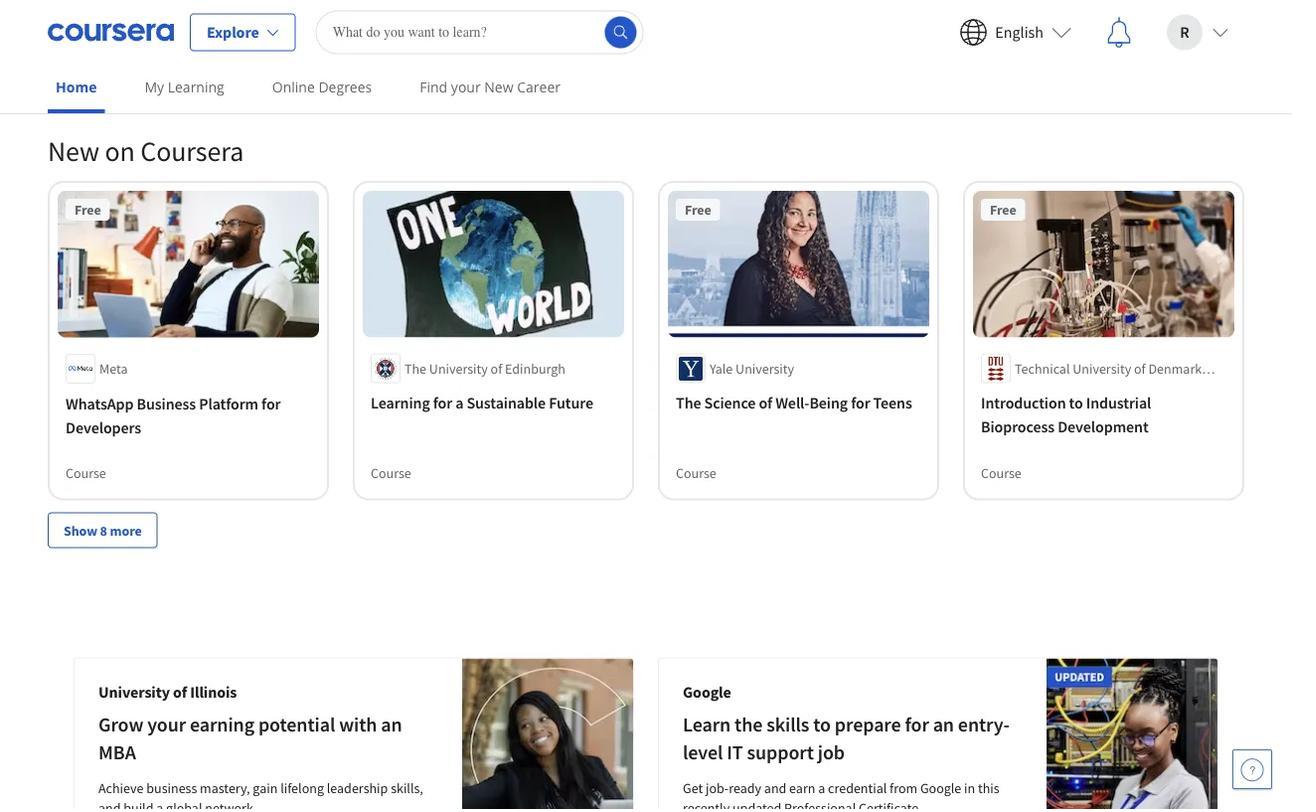 Task type: locate. For each thing, give the bounding box(es) containing it.
industrial
[[1087, 393, 1152, 413]]

google up learn
[[683, 683, 732, 703]]

1 free from the left
[[75, 201, 101, 219]]

an right "with"
[[381, 712, 402, 737]]

1 vertical spatial a
[[819, 779, 826, 797]]

1 horizontal spatial learning
[[371, 393, 430, 413]]

the science of well-being for teens link
[[676, 391, 922, 415]]

grow your earning potential with an mba link
[[98, 712, 402, 765]]

development
[[1058, 417, 1149, 437]]

1 horizontal spatial free
[[685, 201, 712, 219]]

and down achieve
[[98, 799, 121, 809]]

0 vertical spatial to
[[1070, 393, 1084, 413]]

of for well-
[[759, 393, 773, 413]]

the
[[405, 360, 427, 378], [676, 393, 702, 413]]

1 vertical spatial google
[[921, 779, 962, 797]]

1 horizontal spatial and
[[764, 779, 787, 797]]

1 vertical spatial to
[[814, 712, 831, 737]]

google
[[683, 683, 732, 703], [921, 779, 962, 797]]

show inside new on coursera collection element
[[64, 522, 97, 540]]

a inside achieve business mastery, gain lifelong leadership skills, and build a global network.
[[156, 799, 163, 809]]

university up 'learning for a sustainable future'
[[429, 360, 488, 378]]

0 horizontal spatial google
[[683, 683, 732, 703]]

2 horizontal spatial a
[[819, 779, 826, 797]]

0 horizontal spatial your
[[147, 712, 186, 737]]

2 8 from the top
[[100, 522, 107, 540]]

a down the university of edinburgh
[[456, 393, 464, 413]]

university inside technical university of denmark (dtu)
[[1073, 360, 1132, 378]]

grow your skill set collection element
[[36, 0, 1257, 101]]

to up job
[[814, 712, 831, 737]]

your right grow
[[147, 712, 186, 737]]

1 horizontal spatial a
[[456, 393, 464, 413]]

and
[[764, 779, 787, 797], [98, 799, 121, 809]]

0 vertical spatial show
[[64, 43, 97, 60]]

university up grow
[[98, 683, 170, 703]]

google left 'in' at the right
[[921, 779, 962, 797]]

0 vertical spatial show 8 more
[[64, 43, 142, 60]]

teens
[[874, 393, 913, 413]]

1 course from the left
[[66, 464, 106, 482]]

career
[[517, 78, 561, 96]]

more inside new on coursera collection element
[[110, 522, 142, 540]]

whatsapp business platform for developers link
[[66, 391, 311, 439]]

and up the updated
[[764, 779, 787, 797]]

1 vertical spatial learning
[[371, 393, 430, 413]]

2 more from the top
[[110, 522, 142, 540]]

0 vertical spatial your
[[451, 78, 481, 96]]

more
[[110, 43, 142, 60], [110, 522, 142, 540]]

None search field
[[316, 10, 644, 54]]

potential
[[258, 712, 335, 737]]

a down business
[[156, 799, 163, 809]]

0 horizontal spatial a
[[156, 799, 163, 809]]

0 horizontal spatial the
[[405, 360, 427, 378]]

of up learning for a sustainable future link
[[491, 360, 502, 378]]

course
[[66, 464, 106, 482], [371, 464, 411, 482], [676, 464, 717, 482], [981, 464, 1022, 482]]

my learning link
[[137, 65, 232, 109]]

1 vertical spatial show 8 more button
[[48, 513, 158, 549]]

3 free from the left
[[990, 201, 1017, 219]]

1 more from the top
[[110, 43, 142, 60]]

1 vertical spatial more
[[110, 522, 142, 540]]

0 vertical spatial the
[[405, 360, 427, 378]]

show 8 more
[[64, 43, 142, 60], [64, 522, 142, 540]]

university for of
[[736, 360, 795, 378]]

an left "entry-"
[[933, 712, 955, 737]]

1 8 from the top
[[100, 43, 107, 60]]

0 vertical spatial google
[[683, 683, 732, 703]]

2 show from the top
[[64, 522, 97, 540]]

an
[[381, 712, 402, 737], [933, 712, 955, 737]]

8
[[100, 43, 107, 60], [100, 522, 107, 540]]

of left the denmark
[[1135, 360, 1146, 378]]

0 vertical spatial 8
[[100, 43, 107, 60]]

achieve business mastery, gain lifelong leadership skills, and build a global network.
[[98, 779, 423, 809]]

1 horizontal spatial the
[[676, 393, 702, 413]]

0 vertical spatial more
[[110, 43, 142, 60]]

for right platform
[[262, 393, 281, 413]]

of inside technical university of denmark (dtu)
[[1135, 360, 1146, 378]]

2 course from the left
[[371, 464, 411, 482]]

3 course from the left
[[676, 464, 717, 482]]

0 horizontal spatial an
[[381, 712, 402, 737]]

learning right my
[[168, 78, 224, 96]]

show inside the "grow your skill set collection" element
[[64, 43, 97, 60]]

0 horizontal spatial to
[[814, 712, 831, 737]]

0 horizontal spatial learning
[[168, 78, 224, 96]]

get
[[683, 779, 703, 797]]

more for show 8 more button within new on coursera collection element
[[110, 522, 142, 540]]

updated
[[733, 799, 782, 809]]

show 8 more button
[[48, 34, 158, 69], [48, 513, 158, 549]]

global
[[166, 799, 202, 809]]

whatsapp
[[66, 393, 134, 413]]

the up 'learning for a sustainable future'
[[405, 360, 427, 378]]

introduction to industrial bioprocess development link
[[981, 391, 1227, 439]]

show for show 8 more button within the the "grow your skill set collection" element
[[64, 43, 97, 60]]

future
[[549, 393, 594, 413]]

more inside the "grow your skill set collection" element
[[110, 43, 142, 60]]

1 vertical spatial show 8 more
[[64, 522, 142, 540]]

the
[[735, 712, 763, 737]]

free for whatsapp
[[75, 201, 101, 219]]

learning down the university of edinburgh
[[371, 393, 430, 413]]

the left science
[[676, 393, 702, 413]]

it
[[727, 740, 743, 765]]

of left illinois
[[173, 683, 187, 703]]

8 inside the "grow your skill set collection" element
[[100, 43, 107, 60]]

1 vertical spatial new
[[48, 133, 99, 168]]

your
[[451, 78, 481, 96], [147, 712, 186, 737]]

1 vertical spatial the
[[676, 393, 702, 413]]

1 vertical spatial show
[[64, 522, 97, 540]]

mba
[[98, 740, 136, 765]]

technical university of denmark (dtu)
[[1015, 360, 1202, 397]]

find your new career link
[[412, 65, 569, 109]]

8 inside new on coursera collection element
[[100, 522, 107, 540]]

new
[[485, 78, 514, 96], [48, 133, 99, 168]]

university of illinois grow your earning potential with an mba
[[98, 683, 402, 765]]

8 for show 8 more button within the the "grow your skill set collection" element
[[100, 43, 107, 60]]

university for industrial
[[1073, 360, 1132, 378]]

2 an from the left
[[933, 712, 955, 737]]

the inside the science of well-being for teens link
[[676, 393, 702, 413]]

new left career
[[485, 78, 514, 96]]

to
[[1070, 393, 1084, 413], [814, 712, 831, 737]]

of for denmark
[[1135, 360, 1146, 378]]

learning
[[168, 78, 224, 96], [371, 393, 430, 413]]

credential
[[828, 779, 887, 797]]

course for the science of well-being for teens
[[676, 464, 717, 482]]

0 vertical spatial show 8 more button
[[48, 34, 158, 69]]

illinois
[[190, 683, 237, 703]]

to up development
[[1070, 393, 1084, 413]]

1 horizontal spatial your
[[451, 78, 481, 96]]

developers
[[66, 417, 141, 437]]

to inside google learn the skills to prepare for an entry- level it support job
[[814, 712, 831, 737]]

2 show 8 more from the top
[[64, 522, 142, 540]]

for
[[262, 393, 281, 413], [433, 393, 453, 413], [851, 393, 871, 413], [905, 712, 929, 737]]

1 vertical spatial and
[[98, 799, 121, 809]]

for inside google learn the skills to prepare for an entry- level it support job
[[905, 712, 929, 737]]

skills
[[767, 712, 810, 737]]

the science of well-being for teens
[[676, 393, 913, 413]]

1 horizontal spatial new
[[485, 78, 514, 96]]

edinburgh
[[505, 360, 566, 378]]

0 horizontal spatial new
[[48, 133, 99, 168]]

network.
[[205, 799, 257, 809]]

1 horizontal spatial to
[[1070, 393, 1084, 413]]

explore
[[207, 22, 259, 42]]

for right the prepare
[[905, 712, 929, 737]]

university up industrial
[[1073, 360, 1132, 378]]

1 vertical spatial your
[[147, 712, 186, 737]]

1 vertical spatial 8
[[100, 522, 107, 540]]

show 8 more inside new on coursera collection element
[[64, 522, 142, 540]]

0 vertical spatial new
[[485, 78, 514, 96]]

platform
[[199, 393, 259, 413]]

4 course from the left
[[981, 464, 1022, 482]]

my learning
[[145, 78, 224, 96]]

show
[[64, 43, 97, 60], [64, 522, 97, 540]]

your right find
[[451, 78, 481, 96]]

1 horizontal spatial google
[[921, 779, 962, 797]]

the for the university of edinburgh
[[405, 360, 427, 378]]

sustainable
[[467, 393, 546, 413]]

a inside get job-ready and earn a credential from google in this recently updated professional certificate.
[[819, 779, 826, 797]]

2 free from the left
[[685, 201, 712, 219]]

a
[[456, 393, 464, 413], [819, 779, 826, 797], [156, 799, 163, 809]]

1 show 8 more from the top
[[64, 43, 142, 60]]

of left well-
[[759, 393, 773, 413]]

more for show 8 more button within the the "grow your skill set collection" element
[[110, 43, 142, 60]]

show 8 more inside the "grow your skill set collection" element
[[64, 43, 142, 60]]

2 horizontal spatial free
[[990, 201, 1017, 219]]

2 vertical spatial a
[[156, 799, 163, 809]]

0 vertical spatial and
[[764, 779, 787, 797]]

1 horizontal spatial an
[[933, 712, 955, 737]]

new left the on
[[48, 133, 99, 168]]

course for learning for a sustainable future
[[371, 464, 411, 482]]

university right yale
[[736, 360, 795, 378]]

2 show 8 more button from the top
[[48, 513, 158, 549]]

1 show from the top
[[64, 43, 97, 60]]

r
[[1181, 22, 1190, 42]]

university
[[429, 360, 488, 378], [736, 360, 795, 378], [1073, 360, 1132, 378], [98, 683, 170, 703]]

prepare
[[835, 712, 901, 737]]

technical
[[1015, 360, 1070, 378]]

0 horizontal spatial and
[[98, 799, 121, 809]]

english button
[[944, 0, 1088, 64]]

1 an from the left
[[381, 712, 402, 737]]

introduction to industrial bioprocess development
[[981, 393, 1152, 437]]

0 horizontal spatial free
[[75, 201, 101, 219]]

a up professional
[[819, 779, 826, 797]]

free
[[75, 201, 101, 219], [685, 201, 712, 219], [990, 201, 1017, 219]]

job
[[818, 740, 845, 765]]

1 show 8 more button from the top
[[48, 34, 158, 69]]

learning for a sustainable future link
[[371, 391, 617, 415]]

university for a
[[429, 360, 488, 378]]



Task type: vqa. For each thing, say whether or not it's contained in the screenshot.
The Demand
no



Task type: describe. For each thing, give the bounding box(es) containing it.
earning
[[190, 712, 255, 737]]

an inside the university of illinois grow your earning potential with an mba
[[381, 712, 402, 737]]

get job-ready and earn a credential from google in this recently updated professional certificate.
[[683, 779, 1000, 809]]

for inside whatsapp business platform for developers
[[262, 393, 281, 413]]

find
[[420, 78, 448, 96]]

lifelong
[[281, 779, 324, 797]]

0 vertical spatial a
[[456, 393, 464, 413]]

online
[[272, 78, 315, 96]]

university inside the university of illinois grow your earning potential with an mba
[[98, 683, 170, 703]]

business
[[146, 779, 197, 797]]

professional
[[785, 799, 856, 809]]

learn the skills to prepare for an entry- level it support job link
[[683, 712, 1010, 765]]

support
[[747, 740, 814, 765]]

mastery,
[[200, 779, 250, 797]]

help center image
[[1241, 758, 1265, 782]]

my
[[145, 78, 164, 96]]

degrees
[[319, 78, 372, 96]]

recently
[[683, 799, 730, 809]]

course for whatsapp business platform for developers
[[66, 464, 106, 482]]

job-
[[706, 779, 729, 797]]

google inside google learn the skills to prepare for an entry- level it support job
[[683, 683, 732, 703]]

earn
[[790, 779, 816, 797]]

build
[[124, 799, 154, 809]]

google learn the skills to prepare for an entry- level it support job
[[683, 683, 1010, 765]]

to inside introduction to industrial bioprocess development
[[1070, 393, 1084, 413]]

your inside the university of illinois grow your earning potential with an mba
[[147, 712, 186, 737]]

level
[[683, 740, 723, 765]]

coursera
[[140, 133, 244, 168]]

learning inside new on coursera collection element
[[371, 393, 430, 413]]

new inside new on coursera collection element
[[48, 133, 99, 168]]

on
[[105, 133, 135, 168]]

learning for a sustainable future
[[371, 393, 594, 413]]

being
[[810, 393, 848, 413]]

well-
[[776, 393, 810, 413]]

meta
[[99, 360, 128, 378]]

for right being
[[851, 393, 871, 413]]

business
[[137, 393, 196, 413]]

denmark
[[1149, 360, 1202, 378]]

for down the university of edinburgh
[[433, 393, 453, 413]]

8 for show 8 more button within new on coursera collection element
[[100, 522, 107, 540]]

an inside google learn the skills to prepare for an entry- level it support job
[[933, 712, 955, 737]]

0 vertical spatial learning
[[168, 78, 224, 96]]

and inside get job-ready and earn a credential from google in this recently updated professional certificate.
[[764, 779, 787, 797]]

from
[[890, 779, 918, 797]]

whatsapp business platform for developers
[[66, 393, 281, 437]]

science
[[705, 393, 756, 413]]

online degrees link
[[264, 65, 380, 109]]

new on coursera collection element
[[36, 101, 1257, 580]]

certificate.
[[859, 799, 922, 809]]

What do you want to learn? text field
[[316, 10, 644, 54]]

online degrees
[[272, 78, 372, 96]]

coursera image
[[48, 16, 174, 48]]

learn
[[683, 712, 731, 737]]

achieve
[[98, 779, 144, 797]]

free for the
[[685, 201, 712, 219]]

the university of edinburgh
[[405, 360, 566, 378]]

ready
[[729, 779, 762, 797]]

skills,
[[391, 779, 423, 797]]

the for the science of well-being for teens
[[676, 393, 702, 413]]

explore button
[[190, 13, 296, 51]]

in
[[965, 779, 976, 797]]

(dtu)
[[1015, 380, 1048, 397]]

english
[[996, 22, 1044, 42]]

home link
[[48, 65, 105, 113]]

leadership
[[327, 779, 388, 797]]

of inside the university of illinois grow your earning potential with an mba
[[173, 683, 187, 703]]

introduction
[[981, 393, 1066, 413]]

yale
[[710, 360, 733, 378]]

gain
[[253, 779, 278, 797]]

of for edinburgh
[[491, 360, 502, 378]]

new on coursera
[[48, 133, 244, 168]]

find your new career
[[420, 78, 561, 96]]

yale university
[[710, 360, 795, 378]]

home
[[56, 78, 97, 96]]

show 8 more button inside the "grow your skill set collection" element
[[48, 34, 158, 69]]

bioprocess
[[981, 417, 1055, 437]]

r button
[[1151, 0, 1245, 64]]

show 8 more button inside new on coursera collection element
[[48, 513, 158, 549]]

new inside "find your new career" link
[[485, 78, 514, 96]]

google inside get job-ready and earn a credential from google in this recently updated professional certificate.
[[921, 779, 962, 797]]

course for introduction to industrial bioprocess development
[[981, 464, 1022, 482]]

free for introduction
[[990, 201, 1017, 219]]

entry-
[[958, 712, 1010, 737]]

with
[[339, 712, 377, 737]]

grow
[[98, 712, 143, 737]]

show for show 8 more button within new on coursera collection element
[[64, 522, 97, 540]]

this
[[978, 779, 1000, 797]]

and inside achieve business mastery, gain lifelong leadership skills, and build a global network.
[[98, 799, 121, 809]]



